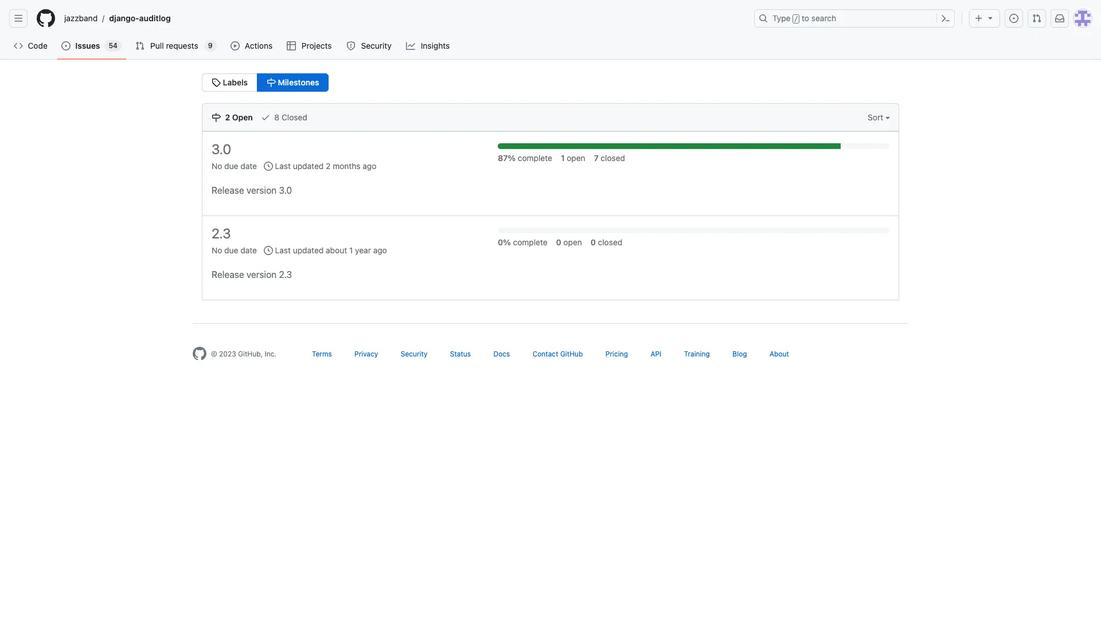 Task type: vqa. For each thing, say whether or not it's contained in the screenshot.
Security link to the left
yes



Task type: describe. For each thing, give the bounding box(es) containing it.
date for 3.0
[[241, 161, 257, 171]]

tag image
[[212, 78, 221, 87]]

closed
[[282, 112, 307, 122]]

blog
[[733, 350, 747, 358]]

due for 2.3
[[224, 245, 238, 255]]

milestones
[[276, 77, 319, 87]]

complete for 2.3
[[513, 237, 548, 247]]

issue opened image
[[1010, 14, 1019, 23]]

privacy
[[355, 350, 378, 358]]

homepage image
[[37, 9, 55, 28]]

clock image for 2.3
[[264, 246, 273, 255]]

2           open link
[[212, 104, 253, 131]]

about
[[770, 350, 789, 358]]

github,
[[238, 350, 263, 358]]

2 inside 2           open 'link'
[[225, 112, 230, 122]]

2           open
[[223, 112, 253, 122]]

milestone image
[[212, 113, 221, 122]]

/ for type
[[794, 15, 799, 23]]

status link
[[450, 350, 471, 358]]

1 vertical spatial security link
[[401, 350, 428, 358]]

type / to search
[[773, 13, 837, 23]]

1 vertical spatial security
[[401, 350, 428, 358]]

jazzband link
[[60, 9, 102, 28]]

0 horizontal spatial security link
[[342, 37, 397, 55]]

3.0 link
[[212, 141, 231, 157]]

to
[[802, 13, 810, 23]]

2.3 link
[[212, 225, 231, 241]]

labels
[[221, 77, 248, 87]]

contact github
[[533, 350, 583, 358]]

actions link
[[226, 37, 278, 55]]

open for 2.3
[[564, 237, 582, 247]]

last for 3.0
[[275, 161, 291, 171]]

sort button
[[859, 104, 899, 131]]

blog link
[[733, 350, 747, 358]]

docs link
[[494, 350, 510, 358]]

9
[[208, 41, 213, 50]]

github
[[560, 350, 583, 358]]

open for 3.0
[[567, 153, 586, 163]]

api
[[651, 350, 662, 358]]

no due date for 2.3
[[212, 245, 257, 255]]

87% complete
[[498, 153, 552, 163]]

0 open
[[556, 237, 582, 247]]

release for 3.0
[[212, 185, 244, 196]]

docs
[[494, 350, 510, 358]]

issue opened image
[[62, 41, 71, 50]]

0% complete
[[498, 237, 548, 247]]

about link
[[770, 350, 789, 358]]

issue element
[[202, 73, 329, 92]]

check image
[[261, 113, 270, 122]]

8
[[274, 112, 280, 122]]

git pull request image for issue opened icon
[[1033, 14, 1042, 23]]

pull requests
[[150, 41, 198, 50]]

pricing
[[606, 350, 628, 358]]

type
[[773, 13, 791, 23]]

plus image
[[975, 14, 984, 23]]

updated for 3.0
[[293, 161, 324, 171]]

7 closed
[[594, 153, 625, 163]]

87%
[[498, 153, 516, 163]]

homepage image
[[193, 347, 207, 361]]

privacy link
[[355, 350, 378, 358]]

open
[[232, 112, 253, 122]]

insights link
[[402, 37, 455, 55]]

date for 2.3
[[241, 245, 257, 255]]

0 vertical spatial ago
[[363, 161, 377, 171]]

graph image
[[406, 41, 415, 50]]

terms link
[[312, 350, 332, 358]]

closed for 2.3
[[598, 237, 623, 247]]

1 horizontal spatial 2.3
[[279, 269, 292, 280]]

/ for jazzband
[[102, 13, 105, 23]]

terms
[[312, 350, 332, 358]]

contact
[[533, 350, 559, 358]]

0 vertical spatial 1
[[561, 153, 565, 163]]



Task type: locate. For each thing, give the bounding box(es) containing it.
0 right 0 open
[[591, 237, 596, 247]]

code image
[[14, 41, 23, 50]]

pricing link
[[606, 350, 628, 358]]

no for 2.3
[[212, 245, 222, 255]]

django-auditlog link
[[105, 9, 175, 28]]

date up release version 3.0 on the top left
[[241, 161, 257, 171]]

release version 3.0
[[212, 185, 292, 196]]

django-
[[109, 13, 139, 23]]

0 vertical spatial security
[[361, 41, 392, 50]]

0 horizontal spatial security
[[361, 41, 392, 50]]

/ left to
[[794, 15, 799, 23]]

open left 7
[[567, 153, 586, 163]]

1 vertical spatial 3.0
[[279, 185, 292, 196]]

security link left status link
[[401, 350, 428, 358]]

1 date from the top
[[241, 161, 257, 171]]

1 last from the top
[[275, 161, 291, 171]]

release for 2.3
[[212, 269, 244, 280]]

/ inside the type / to search
[[794, 15, 799, 23]]

due for 3.0
[[224, 161, 238, 171]]

due down the 3.0 link
[[224, 161, 238, 171]]

2 date from the top
[[241, 245, 257, 255]]

0 vertical spatial 3.0
[[212, 141, 231, 157]]

git pull request image for issue opened image
[[135, 41, 145, 50]]

complete right 87%
[[518, 153, 552, 163]]

0 horizontal spatial /
[[102, 13, 105, 23]]

0 vertical spatial release
[[212, 185, 244, 196]]

1 vertical spatial 1
[[349, 245, 353, 255]]

0 vertical spatial version
[[247, 185, 277, 196]]

search
[[812, 13, 837, 23]]

0 vertical spatial security link
[[342, 37, 397, 55]]

milestones link
[[257, 73, 329, 92]]

2.3 down last updated about 1 year ago
[[279, 269, 292, 280]]

last up release version 3.0 on the top left
[[275, 161, 291, 171]]

2 right milestone image
[[225, 112, 230, 122]]

notifications image
[[1056, 14, 1065, 23]]

release version 2.3
[[212, 269, 292, 280]]

2 version from the top
[[247, 269, 277, 280]]

closed for 3.0
[[601, 153, 625, 163]]

last
[[275, 161, 291, 171], [275, 245, 291, 255]]

1 vertical spatial version
[[247, 269, 277, 280]]

inc.
[[265, 350, 276, 358]]

release down "2.3" 'link'
[[212, 269, 244, 280]]

2 no from the top
[[212, 245, 222, 255]]

2 updated from the top
[[293, 245, 324, 255]]

0 right 0% complete
[[556, 237, 562, 247]]

no due date for 3.0
[[212, 161, 257, 171]]

0 vertical spatial due
[[224, 161, 238, 171]]

0
[[556, 237, 562, 247], [591, 237, 596, 247]]

open
[[567, 153, 586, 163], [564, 237, 582, 247]]

updated left about
[[293, 245, 324, 255]]

2 left months
[[326, 161, 331, 171]]

ago right months
[[363, 161, 377, 171]]

milestone image
[[267, 78, 276, 87]]

status
[[450, 350, 471, 358]]

1 due from the top
[[224, 161, 238, 171]]

1 vertical spatial last
[[275, 245, 291, 255]]

code
[[28, 41, 48, 50]]

2 clock image from the top
[[264, 246, 273, 255]]

1 vertical spatial due
[[224, 245, 238, 255]]

2 no due date from the top
[[212, 245, 257, 255]]

1 horizontal spatial 2
[[326, 161, 331, 171]]

0 for 0 closed
[[591, 237, 596, 247]]

no due date down the 3.0 link
[[212, 161, 257, 171]]

1 vertical spatial git pull request image
[[135, 41, 145, 50]]

last up release version 2.3
[[275, 245, 291, 255]]

triangle down image
[[986, 13, 995, 22]]

1 no due date from the top
[[212, 161, 257, 171]]

insights
[[421, 41, 450, 50]]

version for 3.0
[[247, 185, 277, 196]]

clock image
[[264, 162, 273, 171], [264, 246, 273, 255]]

issues
[[75, 41, 100, 50]]

clock image up release version 2.3
[[264, 246, 273, 255]]

projects
[[302, 41, 332, 50]]

1
[[561, 153, 565, 163], [349, 245, 353, 255]]

about
[[326, 245, 347, 255]]

closed right 0 open
[[598, 237, 623, 247]]

labels link
[[202, 73, 258, 92]]

play image
[[230, 41, 240, 50]]

3.0 down last updated 2 months ago
[[279, 185, 292, 196]]

1 vertical spatial no due date
[[212, 245, 257, 255]]

0 vertical spatial no
[[212, 161, 222, 171]]

jazzband
[[64, 13, 98, 23]]

jazzband / django-auditlog
[[64, 13, 171, 23]]

1 0 from the left
[[556, 237, 562, 247]]

complete right 0% at the top
[[513, 237, 548, 247]]

1 updated from the top
[[293, 161, 324, 171]]

1 left 7
[[561, 153, 565, 163]]

/ inside jazzband / django-auditlog
[[102, 13, 105, 23]]

0 vertical spatial 2
[[225, 112, 230, 122]]

release
[[212, 185, 244, 196], [212, 269, 244, 280]]

0 horizontal spatial 2
[[225, 112, 230, 122]]

date up release version 2.3
[[241, 245, 257, 255]]

1 no from the top
[[212, 161, 222, 171]]

projects link
[[283, 37, 337, 55]]

1 release from the top
[[212, 185, 244, 196]]

release down the 3.0 link
[[212, 185, 244, 196]]

last for 2.3
[[275, 245, 291, 255]]

no down the 3.0 link
[[212, 161, 222, 171]]

0 horizontal spatial 0
[[556, 237, 562, 247]]

0 for 0 open
[[556, 237, 562, 247]]

3.0
[[212, 141, 231, 157], [279, 185, 292, 196]]

shield image
[[347, 41, 356, 50]]

0 horizontal spatial 3.0
[[212, 141, 231, 157]]

1 vertical spatial closed
[[598, 237, 623, 247]]

1 vertical spatial no
[[212, 245, 222, 255]]

1 vertical spatial open
[[564, 237, 582, 247]]

1 horizontal spatial security link
[[401, 350, 428, 358]]

no for 3.0
[[212, 161, 222, 171]]

1 left year
[[349, 245, 353, 255]]

0 vertical spatial closed
[[601, 153, 625, 163]]

no down "2.3" 'link'
[[212, 245, 222, 255]]

0 vertical spatial open
[[567, 153, 586, 163]]

months
[[333, 161, 361, 171]]

complete for 3.0
[[518, 153, 552, 163]]

1 vertical spatial ago
[[373, 245, 387, 255]]

1 vertical spatial date
[[241, 245, 257, 255]]

ago
[[363, 161, 377, 171], [373, 245, 387, 255]]

due down "2.3" 'link'
[[224, 245, 238, 255]]

date
[[241, 161, 257, 171], [241, 245, 257, 255]]

1 horizontal spatial git pull request image
[[1033, 14, 1042, 23]]

1 horizontal spatial /
[[794, 15, 799, 23]]

1 horizontal spatial 1
[[561, 153, 565, 163]]

version
[[247, 185, 277, 196], [247, 269, 277, 280]]

last updated 2 months ago
[[273, 161, 377, 171]]

1 open
[[561, 153, 586, 163]]

0 closed
[[591, 237, 623, 247]]

auditlog
[[139, 13, 171, 23]]

updated for 2.3
[[293, 245, 324, 255]]

contact github link
[[533, 350, 583, 358]]

0 vertical spatial clock image
[[264, 162, 273, 171]]

1 clock image from the top
[[264, 162, 273, 171]]

sort
[[868, 112, 886, 122]]

due
[[224, 161, 238, 171], [224, 245, 238, 255]]

year
[[355, 245, 371, 255]]

no
[[212, 161, 222, 171], [212, 245, 222, 255]]

git pull request image
[[1033, 14, 1042, 23], [135, 41, 145, 50]]

complete
[[518, 153, 552, 163], [513, 237, 548, 247]]

2.3
[[212, 225, 231, 241], [279, 269, 292, 280]]

2023
[[219, 350, 236, 358]]

© 2023 github, inc.
[[211, 350, 276, 358]]

1 horizontal spatial security
[[401, 350, 428, 358]]

training
[[684, 350, 710, 358]]

0 vertical spatial updated
[[293, 161, 324, 171]]

updated left months
[[293, 161, 324, 171]]

pull
[[150, 41, 164, 50]]

1 vertical spatial release
[[212, 269, 244, 280]]

list containing jazzband
[[60, 9, 748, 28]]

0 vertical spatial date
[[241, 161, 257, 171]]

1 horizontal spatial 3.0
[[279, 185, 292, 196]]

version for 2.3
[[247, 269, 277, 280]]

clock image up release version 3.0 on the top left
[[264, 162, 273, 171]]

training link
[[684, 350, 710, 358]]

list
[[60, 9, 748, 28]]

0 vertical spatial complete
[[518, 153, 552, 163]]

8           closed link
[[261, 104, 307, 131]]

closed
[[601, 153, 625, 163], [598, 237, 623, 247]]

0 vertical spatial last
[[275, 161, 291, 171]]

2 last from the top
[[275, 245, 291, 255]]

clock image for 3.0
[[264, 162, 273, 171]]

/
[[102, 13, 105, 23], [794, 15, 799, 23]]

1 vertical spatial 2
[[326, 161, 331, 171]]

security link
[[342, 37, 397, 55], [401, 350, 428, 358]]

ago right year
[[373, 245, 387, 255]]

table image
[[287, 41, 296, 50]]

1 vertical spatial clock image
[[264, 246, 273, 255]]

no due date
[[212, 161, 257, 171], [212, 245, 257, 255]]

0 vertical spatial git pull request image
[[1033, 14, 1042, 23]]

©
[[211, 350, 217, 358]]

54
[[109, 41, 118, 50]]

2 0 from the left
[[591, 237, 596, 247]]

0 horizontal spatial 2.3
[[212, 225, 231, 241]]

2
[[225, 112, 230, 122], [326, 161, 331, 171]]

git pull request image left pull
[[135, 41, 145, 50]]

8           closed
[[272, 112, 307, 122]]

closed right 7
[[601, 153, 625, 163]]

1 vertical spatial updated
[[293, 245, 324, 255]]

2.3 up release version 2.3
[[212, 225, 231, 241]]

command palette image
[[941, 14, 951, 23]]

last updated about 1 year ago
[[273, 245, 387, 255]]

7
[[594, 153, 599, 163]]

git pull request image right issue opened icon
[[1033, 14, 1042, 23]]

actions
[[245, 41, 273, 50]]

code link
[[9, 37, 52, 55]]

security
[[361, 41, 392, 50], [401, 350, 428, 358]]

no due date down "2.3" 'link'
[[212, 245, 257, 255]]

0 vertical spatial no due date
[[212, 161, 257, 171]]

security right shield icon
[[361, 41, 392, 50]]

api link
[[651, 350, 662, 358]]

0 horizontal spatial 1
[[349, 245, 353, 255]]

security link left graph icon
[[342, 37, 397, 55]]

open left 0 closed
[[564, 237, 582, 247]]

1 vertical spatial complete
[[513, 237, 548, 247]]

0 horizontal spatial git pull request image
[[135, 41, 145, 50]]

3.0 down milestone image
[[212, 141, 231, 157]]

0%
[[498, 237, 511, 247]]

requests
[[166, 41, 198, 50]]

security left status link
[[401, 350, 428, 358]]

1 vertical spatial 2.3
[[279, 269, 292, 280]]

0 vertical spatial 2.3
[[212, 225, 231, 241]]

1 horizontal spatial 0
[[591, 237, 596, 247]]

updated
[[293, 161, 324, 171], [293, 245, 324, 255]]

2 release from the top
[[212, 269, 244, 280]]

1 version from the top
[[247, 185, 277, 196]]

/ left django-
[[102, 13, 105, 23]]

2 due from the top
[[224, 245, 238, 255]]



